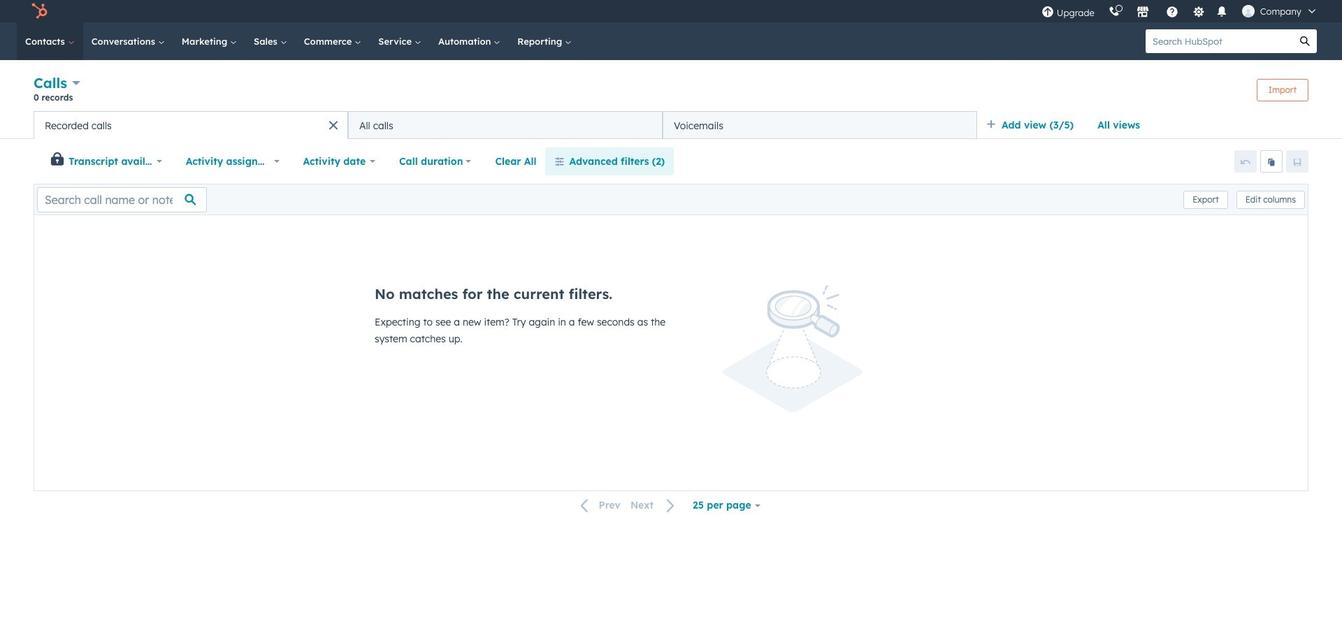 Task type: describe. For each thing, give the bounding box(es) containing it.
jacob simon image
[[1242, 5, 1255, 17]]

pagination navigation
[[572, 496, 684, 515]]



Task type: vqa. For each thing, say whether or not it's contained in the screenshot.
menu
yes



Task type: locate. For each thing, give the bounding box(es) containing it.
menu
[[1035, 0, 1326, 22]]

banner
[[34, 73, 1309, 111]]

Search HubSpot search field
[[1146, 29, 1293, 53]]

marketplaces image
[[1137, 6, 1149, 19]]

Search call name or notes search field
[[37, 187, 207, 212]]



